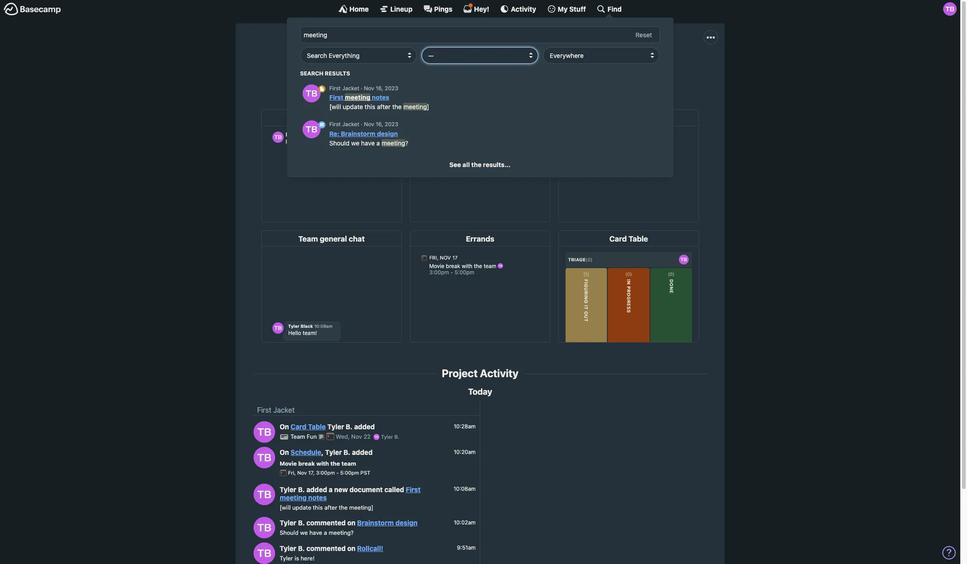 Task type: locate. For each thing, give the bounding box(es) containing it.
see all the results…
[[450, 161, 511, 169]]

jacket for first jacket · nov 16, 2023 first meeting notes [will update this after the meeting ]
[[343, 85, 360, 92]]

· inside first jacket · nov 16, 2023 re: brainstorm design should we have a meeting ?
[[361, 121, 363, 128]]

colors! right lot
[[624, 62, 646, 70]]

a left meeting?
[[324, 530, 327, 537]]

10:02am element
[[454, 520, 476, 526]]

a
[[377, 139, 380, 147], [329, 486, 333, 494], [324, 530, 327, 537]]

0 vertical spatial we
[[351, 139, 360, 147]]

should
[[330, 139, 350, 147], [280, 530, 299, 537]]

on for on card table tyler b. added
[[280, 423, 289, 431]]

1 vertical spatial on
[[347, 545, 356, 553]]

tyler for tyler b.
[[381, 435, 393, 440]]

b. up team
[[344, 449, 350, 457]]

1 vertical spatial design
[[395, 519, 418, 528]]

first inside first jacket · nov 16, 2023 re: brainstorm design should we have a meeting ?
[[330, 121, 341, 128]]

tyler b. commented on rollcall!
[[280, 545, 383, 553]]

the right all on the left top
[[472, 161, 482, 169]]

the left first
[[355, 62, 365, 70]]

1 vertical spatial activity
[[480, 367, 519, 380]]

thinking
[[473, 62, 499, 70]]

meeting
[[345, 94, 371, 101], [404, 103, 427, 111], [382, 139, 405, 147], [280, 494, 307, 502]]

· for brainstorm
[[361, 121, 363, 128]]

0 vertical spatial 16,
[[376, 85, 384, 92]]

1 vertical spatial nov 16, 2023 element
[[364, 121, 399, 128]]

activity left my
[[511, 5, 536, 13]]

and right strips
[[556, 62, 568, 70]]

1 horizontal spatial we
[[351, 139, 360, 147]]

1 horizontal spatial should
[[330, 139, 350, 147]]

tyler down fri,
[[280, 486, 296, 494]]

0 vertical spatial after
[[377, 103, 391, 111]]

the up -
[[331, 460, 340, 468]]

0 horizontal spatial have
[[309, 530, 322, 537]]

a inside first jacket · nov 16, 2023 re: brainstorm design should we have a meeting ?
[[377, 139, 380, 147]]

a down the re: brainstorm design link
[[377, 139, 380, 147]]

0 vertical spatial brainstorm
[[341, 130, 376, 137]]

b. up wed, nov 22
[[346, 423, 353, 431]]

2 commented from the top
[[306, 545, 346, 553]]

16, inside first jacket · nov 16, 2023 re: brainstorm design should we have a meeting ?
[[376, 121, 384, 128]]

0 vertical spatial update
[[343, 103, 363, 111]]

this inside first jacket · nov 16, 2023 first meeting notes [will update this after the meeting ]
[[365, 103, 376, 111]]

1 horizontal spatial [will
[[330, 103, 341, 111]]

lot
[[600, 62, 613, 70]]

jacket down results
[[343, 85, 360, 92]]

added
[[354, 423, 375, 431], [352, 449, 373, 457], [306, 486, 327, 494]]

tyler black image for tyler b. commented on rollcall!
[[254, 543, 275, 565]]

jacket inside first jacket · nov 16, 2023 first meeting notes [will update this after the meeting ]
[[343, 85, 360, 92]]

2023
[[385, 85, 399, 92], [385, 121, 399, 128]]

b.
[[346, 423, 353, 431], [395, 435, 399, 440], [344, 449, 350, 457], [298, 486, 305, 494], [298, 519, 305, 528], [298, 545, 305, 553]]

added for tyler b. added
[[354, 423, 375, 431]]

search results
[[300, 70, 350, 77]]

nov down first
[[364, 85, 374, 92]]

the left ]
[[393, 103, 402, 111]]

0 vertical spatial activity
[[511, 5, 536, 13]]

on for rollcall!
[[347, 545, 356, 553]]

activity up today
[[480, 367, 519, 380]]

jacket inside first jacket let's create the first jacket of the company! i am thinking rabits and strips and colors! a lot of colors!
[[474, 41, 519, 58]]

meeting?
[[329, 530, 354, 537]]

brainstorm down meeting]
[[357, 519, 394, 528]]

0 horizontal spatial and
[[521, 62, 534, 70]]

first inside first jacket let's create the first jacket of the company! i am thinking rabits and strips and colors! a lot of colors!
[[441, 41, 471, 58]]

added down 22
[[352, 449, 373, 457]]

0 vertical spatial a
[[377, 139, 380, 147]]

my stuff
[[558, 5, 586, 13]]

this up first jacket · nov 16, 2023 re: brainstorm design should we have a meeting ? on the top of page
[[365, 103, 376, 111]]

· for meeting
[[361, 85, 363, 92]]

1 vertical spatial added
[[352, 449, 373, 457]]

have
[[361, 139, 375, 147], [309, 530, 322, 537]]

update up should we have a meeting?
[[292, 504, 311, 512]]

1 horizontal spatial have
[[361, 139, 375, 147]]

1 on from the top
[[347, 519, 356, 528]]

tyler up is
[[280, 545, 296, 553]]

0 vertical spatial commented
[[306, 519, 346, 528]]

we down the re: brainstorm design link
[[351, 139, 360, 147]]

0 vertical spatial have
[[361, 139, 375, 147]]

rabits
[[501, 62, 520, 70]]

1 horizontal spatial after
[[377, 103, 391, 111]]

design down called
[[395, 519, 418, 528]]

the
[[355, 62, 365, 70], [412, 62, 422, 70], [393, 103, 402, 111], [472, 161, 482, 169], [331, 460, 340, 468], [339, 504, 348, 512]]

commented down should we have a meeting?
[[306, 545, 346, 553]]

1 commented from the top
[[306, 519, 346, 528]]

0 vertical spatial notes
[[372, 94, 390, 101]]

tyler up should we have a meeting?
[[280, 519, 296, 528]]

tyler black image for ,       tyler b. added
[[254, 447, 275, 469]]

brainstorm design link
[[357, 519, 418, 528]]

first inside first meeting notes
[[406, 486, 421, 494]]

jacket up thinking
[[474, 41, 519, 58]]

we
[[351, 139, 360, 147], [300, 530, 308, 537]]

today
[[468, 387, 492, 397]]

notes up [will update this after the meeting]
[[308, 494, 327, 502]]

a left the new
[[329, 486, 333, 494]]

should down re:
[[330, 139, 350, 147]]

a
[[594, 62, 598, 70]]

meeting down the re: brainstorm design link
[[382, 139, 405, 147]]

tyler right 22
[[381, 435, 393, 440]]

1 horizontal spatial of
[[615, 62, 622, 70]]

after down the new
[[324, 504, 337, 512]]

1 horizontal spatial notes
[[372, 94, 390, 101]]

16, down first
[[376, 85, 384, 92]]

0 vertical spatial on
[[347, 519, 356, 528]]

5:00pm
[[340, 471, 359, 476]]

0 vertical spatial nov 16, 2023 element
[[364, 85, 399, 92]]

[will down fri,
[[280, 504, 291, 512]]

1 horizontal spatial colors!
[[624, 62, 646, 70]]

0 vertical spatial on
[[280, 423, 289, 431]]

[will inside first jacket · nov 16, 2023 first meeting notes [will update this after the meeting ]
[[330, 103, 341, 111]]

after
[[377, 103, 391, 111], [324, 504, 337, 512]]

2 16, from the top
[[376, 121, 384, 128]]

b. right 22
[[395, 435, 399, 440]]

2 horizontal spatial a
[[377, 139, 380, 147]]

1 vertical spatial commented
[[306, 545, 346, 553]]

1 vertical spatial [will
[[280, 504, 291, 512]]

of
[[403, 62, 410, 70], [615, 62, 622, 70]]

first for first jacket · nov 16, 2023 first meeting notes [will update this after the meeting ]
[[330, 85, 341, 92]]

0 vertical spatial design
[[377, 130, 398, 137]]

added for ,       tyler b. added
[[352, 449, 373, 457]]

0 vertical spatial should
[[330, 139, 350, 147]]

·
[[361, 85, 363, 92], [361, 121, 363, 128]]

notes inside first jacket · nov 16, 2023 first meeting notes [will update this after the meeting ]
[[372, 94, 390, 101]]

1 horizontal spatial and
[[556, 62, 568, 70]]

wed, nov 22
[[336, 434, 372, 441]]

1 vertical spatial after
[[324, 504, 337, 512]]

jacket
[[474, 41, 519, 58], [343, 85, 360, 92], [343, 121, 360, 128], [273, 407, 295, 415]]

table
[[308, 423, 326, 431]]

brainstorm inside first jacket · nov 16, 2023 re: brainstorm design should we have a meeting ?
[[341, 130, 376, 137]]

16, up the re: brainstorm design link
[[376, 121, 384, 128]]

nov inside first jacket · nov 16, 2023 re: brainstorm design should we have a meeting ?
[[364, 121, 374, 128]]

jacket up the re: brainstorm design link
[[343, 121, 360, 128]]

nov left 17,
[[297, 471, 307, 476]]

tyler b. added a new document called
[[280, 486, 406, 494]]

2 colors! from the left
[[624, 62, 646, 70]]

first
[[441, 41, 471, 58], [330, 85, 341, 92], [330, 94, 344, 101], [330, 121, 341, 128], [257, 407, 271, 415], [406, 486, 421, 494]]

jacket up card
[[273, 407, 295, 415]]

added down 17,
[[306, 486, 327, 494]]

on up meeting?
[[347, 519, 356, 528]]

b. down break
[[298, 486, 305, 494]]

have down the re: brainstorm design link
[[361, 139, 375, 147]]

Search for… search field
[[300, 27, 660, 43]]

movie
[[280, 460, 297, 468]]

brainstorm right re:
[[341, 130, 376, 137]]

brainstorm
[[341, 130, 376, 137], [357, 519, 394, 528]]

should up is
[[280, 530, 299, 537]]

2 nov 16, 2023 element from the top
[[364, 121, 399, 128]]

break
[[298, 460, 315, 468]]

commented up should we have a meeting?
[[306, 519, 346, 528]]

2 vertical spatial a
[[324, 530, 327, 537]]

9:51am element
[[457, 545, 476, 552]]

1 2023 from the top
[[385, 85, 399, 92]]

nov 16, 2023 element
[[364, 85, 399, 92], [364, 121, 399, 128]]

design down first jacket · nov 16, 2023 first meeting notes [will update this after the meeting ]
[[377, 130, 398, 137]]

1 on from the top
[[280, 423, 289, 431]]

wed,
[[336, 434, 350, 441]]

0 horizontal spatial update
[[292, 504, 311, 512]]

tyler black image
[[254, 422, 275, 443], [374, 434, 380, 441], [254, 447, 275, 469], [254, 484, 275, 506], [254, 543, 275, 565]]

after up first jacket · nov 16, 2023 re: brainstorm design should we have a meeting ? on the top of page
[[377, 103, 391, 111]]

2 2023 from the top
[[385, 121, 399, 128]]

2023 down first jacket · nov 16, 2023 first meeting notes [will update this after the meeting ]
[[385, 121, 399, 128]]

notes down first
[[372, 94, 390, 101]]

1 vertical spatial 2023
[[385, 121, 399, 128]]

1 vertical spatial we
[[300, 530, 308, 537]]

2 · from the top
[[361, 121, 363, 128]]

10:28am element
[[454, 424, 476, 430]]

b. up should we have a meeting?
[[298, 519, 305, 528]]

home link
[[339, 4, 369, 13]]

1 horizontal spatial this
[[365, 103, 376, 111]]

None reset field
[[631, 29, 657, 41]]

1 horizontal spatial a
[[329, 486, 333, 494]]

the left company! on the left of page
[[412, 62, 422, 70]]

first for first jacket
[[257, 407, 271, 415]]

tyler black image for tyler b. added
[[254, 422, 275, 443]]

colors!
[[570, 62, 592, 70], [624, 62, 646, 70]]

update up the re: brainstorm design link
[[343, 103, 363, 111]]

0 horizontal spatial notes
[[308, 494, 327, 502]]

16, for notes
[[376, 85, 384, 92]]

-
[[336, 471, 339, 476]]

tyler is here!
[[280, 555, 315, 562]]

1 16, from the top
[[376, 85, 384, 92]]

commented for rollcall!
[[306, 545, 346, 553]]

on
[[347, 519, 356, 528], [347, 545, 356, 553]]

0 horizontal spatial [will
[[280, 504, 291, 512]]

nov
[[364, 85, 374, 92], [364, 121, 374, 128], [351, 434, 362, 441], [297, 471, 307, 476]]

tyler up the wed,
[[327, 423, 344, 431]]

first for first jacket · nov 16, 2023 re: brainstorm design should we have a meeting ?
[[330, 121, 341, 128]]

jacket for first jacket · nov 16, 2023 re: brainstorm design should we have a meeting ?
[[343, 121, 360, 128]]

and left strips
[[521, 62, 534, 70]]

meeting inside first jacket · nov 16, 2023 re: brainstorm design should we have a meeting ?
[[382, 139, 405, 147]]

on up movie
[[280, 449, 289, 457]]

[will up re:
[[330, 103, 341, 111]]

added up 22
[[354, 423, 375, 431]]

card
[[291, 423, 306, 431]]

1 vertical spatial should
[[280, 530, 299, 537]]

for search image
[[318, 85, 326, 92]]

nov up the re: brainstorm design link
[[364, 121, 374, 128]]

1 · from the top
[[361, 85, 363, 92]]

on left card
[[280, 423, 289, 431]]

first meeting notes
[[280, 486, 421, 502]]

2023 inside first jacket · nov 16, 2023 re: brainstorm design should we have a meeting ?
[[385, 121, 399, 128]]

2 vertical spatial added
[[306, 486, 327, 494]]

0 vertical spatial ·
[[361, 85, 363, 92]]

1 vertical spatial ·
[[361, 121, 363, 128]]

b. for tyler b. added a new document called
[[298, 486, 305, 494]]

b. for tyler b.
[[395, 435, 399, 440]]

find
[[608, 5, 622, 13]]

2023 inside first jacket · nov 16, 2023 first meeting notes [will update this after the meeting ]
[[385, 85, 399, 92]]

0 vertical spatial this
[[365, 103, 376, 111]]

meeting down fri,
[[280, 494, 307, 502]]

2023 for notes
[[385, 85, 399, 92]]

nov 16, 2023 element up the re: brainstorm design link
[[364, 121, 399, 128]]

have inside first jacket · nov 16, 2023 re: brainstorm design should we have a meeting ?
[[361, 139, 375, 147]]

activity inside the main element
[[511, 5, 536, 13]]

16, for design
[[376, 121, 384, 128]]

main element
[[0, 0, 961, 177]]

0 vertical spatial [will
[[330, 103, 341, 111]]

0 horizontal spatial should
[[280, 530, 299, 537]]

first jacket let's create the first jacket of the company! i am thinking rabits and strips and colors! a lot of colors!
[[315, 41, 646, 70]]

· inside first jacket · nov 16, 2023 first meeting notes [will update this after the meeting ]
[[361, 85, 363, 92]]

design
[[377, 130, 398, 137], [395, 519, 418, 528]]

0 horizontal spatial colors!
[[570, 62, 592, 70]]

2023 for design
[[385, 121, 399, 128]]

0 horizontal spatial this
[[313, 504, 323, 512]]

jacket inside first jacket · nov 16, 2023 re: brainstorm design should we have a meeting ?
[[343, 121, 360, 128]]

2 on from the top
[[280, 449, 289, 457]]

1 vertical spatial this
[[313, 504, 323, 512]]

16,
[[376, 85, 384, 92], [376, 121, 384, 128]]

rollcall! link
[[357, 545, 383, 553]]

nov 16, 2023 element down first
[[364, 85, 399, 92]]

am
[[462, 62, 471, 70]]

we inside first jacket · nov 16, 2023 re: brainstorm design should we have a meeting ?
[[351, 139, 360, 147]]

of right jacket
[[403, 62, 410, 70]]

16, inside first jacket · nov 16, 2023 first meeting notes [will update this after the meeting ]
[[376, 85, 384, 92]]

a for new
[[329, 486, 333, 494]]

1 vertical spatial notes
[[308, 494, 327, 502]]

tyler right ,
[[325, 449, 342, 457]]

0 vertical spatial added
[[354, 423, 375, 431]]

tyler black image
[[943, 2, 957, 16], [303, 85, 321, 102], [303, 121, 321, 139], [254, 518, 275, 539]]

1 nov 16, 2023 element from the top
[[364, 85, 399, 92]]

1 colors! from the left
[[570, 62, 592, 70]]

we up "here!"
[[300, 530, 308, 537]]

0 horizontal spatial of
[[403, 62, 410, 70]]

tyler left is
[[280, 555, 293, 562]]

tyler
[[327, 423, 344, 431], [381, 435, 393, 440], [325, 449, 342, 457], [280, 486, 296, 494], [280, 519, 296, 528], [280, 545, 296, 553], [280, 555, 293, 562]]

first jacket · nov 16, 2023 first meeting notes [will update this after the meeting ]
[[330, 85, 430, 111]]

0 horizontal spatial a
[[324, 530, 327, 537]]

1 vertical spatial 16,
[[376, 121, 384, 128]]

2 on from the top
[[347, 545, 356, 553]]

notes
[[372, 94, 390, 101], [308, 494, 327, 502]]

none reset field inside the main element
[[631, 29, 657, 41]]

on down meeting?
[[347, 545, 356, 553]]

of right lot
[[615, 62, 622, 70]]

schedule link
[[291, 449, 321, 457]]

2023 down jacket
[[385, 85, 399, 92]]

1 vertical spatial have
[[309, 530, 322, 537]]

colors! left a
[[570, 62, 592, 70]]

b. up tyler is here!
[[298, 545, 305, 553]]

update
[[343, 103, 363, 111], [292, 504, 311, 512]]

1 vertical spatial a
[[329, 486, 333, 494]]

lineup
[[390, 5, 413, 13]]

have up tyler b. commented on rollcall!
[[309, 530, 322, 537]]

this up should we have a meeting?
[[313, 504, 323, 512]]

[will
[[330, 103, 341, 111], [280, 504, 291, 512]]

i
[[458, 62, 460, 70]]

on for brainstorm
[[347, 519, 356, 528]]

1 vertical spatial on
[[280, 449, 289, 457]]

is
[[295, 555, 299, 562]]

should we have a meeting?
[[280, 530, 354, 537]]

nov left 22
[[351, 434, 362, 441]]

nov 16, 2023 element for notes
[[364, 85, 399, 92]]

my stuff button
[[547, 4, 586, 13]]

commented
[[306, 519, 346, 528], [306, 545, 346, 553]]

1 horizontal spatial update
[[343, 103, 363, 111]]

update inside first jacket · nov 16, 2023 first meeting notes [will update this after the meeting ]
[[343, 103, 363, 111]]

pings
[[434, 5, 453, 13]]

0 vertical spatial 2023
[[385, 85, 399, 92]]



Task type: describe. For each thing, give the bounding box(es) containing it.
called
[[384, 486, 404, 494]]

re:
[[330, 130, 340, 137]]

lineup link
[[380, 4, 413, 13]]

10:28am
[[454, 424, 476, 430]]

meeting down results
[[345, 94, 371, 101]]

create
[[332, 62, 353, 70]]

commented for brainstorm design
[[306, 519, 346, 528]]

first jacket · nov 16, 2023 re: brainstorm design should we have a meeting ?
[[330, 121, 409, 147]]

,
[[321, 449, 324, 457]]

first meeting notes link
[[280, 486, 421, 502]]

switch accounts image
[[4, 2, 61, 16]]

on card table tyler b. added
[[280, 423, 375, 431]]

team
[[342, 460, 356, 468]]

0 horizontal spatial after
[[324, 504, 337, 512]]

first for first jacket let's create the first jacket of the company! i am thinking rabits and strips and colors! a lot of colors!
[[441, 41, 471, 58]]

re: brainstorm design link
[[330, 130, 398, 137]]

pings button
[[423, 4, 453, 13]]

the inside movie break with the team fri, nov 17, 3:00pm -     5:00pm pst
[[331, 460, 340, 468]]

for search image
[[318, 121, 326, 129]]

2 and from the left
[[556, 62, 568, 70]]

9:51am
[[457, 545, 476, 552]]

10:02am
[[454, 520, 476, 526]]

[will update this after the meeting]
[[280, 504, 374, 512]]

?
[[405, 139, 409, 147]]

tyler b. commented on brainstorm design
[[280, 519, 418, 528]]

a for meeting?
[[324, 530, 327, 537]]

1 vertical spatial brainstorm
[[357, 519, 394, 528]]

home
[[349, 5, 369, 13]]

jacket for first jacket
[[273, 407, 295, 415]]

should inside first jacket · nov 16, 2023 re: brainstorm design should we have a meeting ?
[[330, 139, 350, 147]]

stuff
[[569, 5, 586, 13]]

after inside first jacket · nov 16, 2023 first meeting notes [will update this after the meeting ]
[[377, 103, 391, 111]]

tyler for tyler is here!
[[280, 555, 293, 562]]

team
[[290, 434, 305, 441]]

project
[[442, 367, 478, 380]]

the inside first jacket · nov 16, 2023 first meeting notes [will update this after the meeting ]
[[393, 103, 402, 111]]

meeting inside first meeting notes
[[280, 494, 307, 502]]

pst
[[361, 471, 370, 476]]

activity link
[[500, 4, 536, 13]]

10:08am
[[454, 486, 476, 493]]

see
[[450, 161, 461, 169]]

fun
[[307, 434, 317, 441]]

results
[[325, 70, 350, 77]]

see all the results… link
[[450, 161, 511, 169]]

first jacket link
[[257, 407, 295, 415]]

hey! button
[[463, 3, 489, 13]]

strips
[[535, 62, 554, 70]]

1 vertical spatial update
[[292, 504, 311, 512]]

new
[[334, 486, 348, 494]]

notes inside first meeting notes
[[308, 494, 327, 502]]

my
[[558, 5, 568, 13]]

team fun
[[290, 434, 318, 441]]

tyler b.
[[380, 435, 399, 440]]

the down first meeting notes
[[339, 504, 348, 512]]

b. for tyler b. commented on brainstorm design
[[298, 519, 305, 528]]

card table link
[[291, 423, 326, 431]]

nov inside movie break with the team fri, nov 17, 3:00pm -     5:00pm pst
[[297, 471, 307, 476]]

movie break with the team link
[[280, 460, 356, 468]]

nov inside first jacket · nov 16, 2023 first meeting notes [will update this after the meeting ]
[[364, 85, 374, 92]]

hey!
[[474, 5, 489, 13]]

design inside first jacket · nov 16, 2023 re: brainstorm design should we have a meeting ?
[[377, 130, 398, 137]]

nov 16, 2023 element for design
[[364, 121, 399, 128]]

let's
[[315, 62, 331, 70]]

10:08am element
[[454, 486, 476, 493]]

17,
[[308, 471, 315, 476]]

0 horizontal spatial we
[[300, 530, 308, 537]]

here!
[[301, 555, 315, 562]]

on for on schedule ,       tyler b. added
[[280, 449, 289, 457]]

first jacket
[[257, 407, 295, 415]]

b. for tyler b. commented on rollcall!
[[298, 545, 305, 553]]

movie break with the team fri, nov 17, 3:00pm -     5:00pm pst
[[280, 460, 370, 476]]

tyler for tyler b. added a new document called
[[280, 486, 296, 494]]

search
[[300, 70, 324, 77]]

jacket
[[382, 62, 401, 70]]

3:00pm
[[316, 471, 335, 476]]

meeting up ?
[[404, 103, 427, 111]]

2 of from the left
[[615, 62, 622, 70]]

all
[[463, 161, 470, 169]]

document
[[350, 486, 383, 494]]

10:20am
[[454, 449, 476, 456]]

project activity
[[442, 367, 519, 380]]

schedule
[[291, 449, 321, 457]]

with
[[316, 460, 329, 468]]

jacket for first jacket let's create the first jacket of the company! i am thinking rabits and strips and colors! a lot of colors!
[[474, 41, 519, 58]]

tyler for tyler b. commented on brainstorm design
[[280, 519, 296, 528]]

meeting]
[[349, 504, 374, 512]]

results…
[[483, 161, 511, 169]]

1 and from the left
[[521, 62, 534, 70]]

fri,
[[288, 471, 296, 476]]

10:20am element
[[454, 449, 476, 456]]

on schedule ,       tyler b. added
[[280, 449, 373, 457]]

find button
[[597, 4, 622, 13]]

rollcall!
[[357, 545, 383, 553]]

first
[[367, 62, 380, 70]]

tyler for tyler b. commented on rollcall!
[[280, 545, 296, 553]]

first for first meeting notes
[[406, 486, 421, 494]]

]
[[427, 103, 430, 111]]

1 of from the left
[[403, 62, 410, 70]]

22
[[364, 434, 371, 441]]

company!
[[424, 62, 456, 70]]



Task type: vqa. For each thing, say whether or not it's contained in the screenshot.


